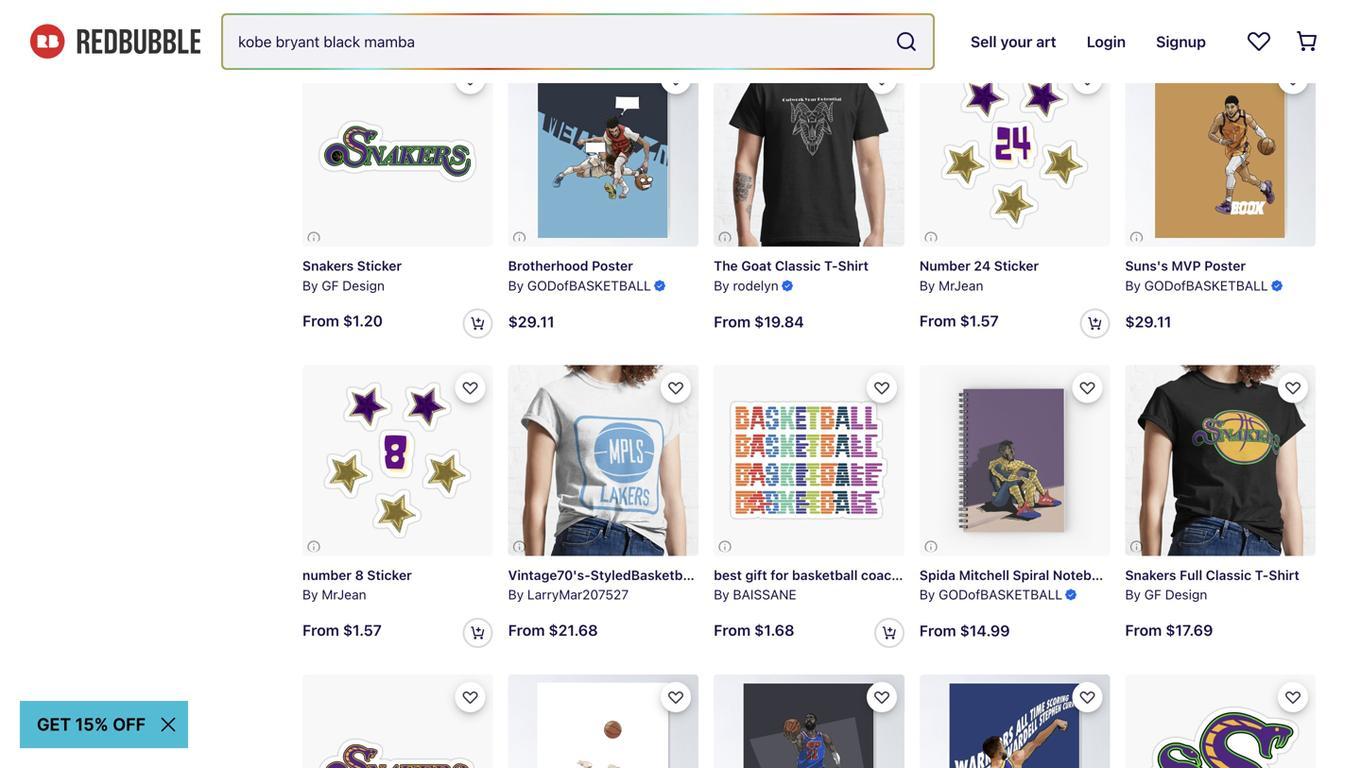 Task type: locate. For each thing, give the bounding box(es) containing it.
baissane
[[733, 587, 797, 603]]

for
[[771, 568, 789, 583]]

0 horizontal spatial shirt
[[838, 258, 869, 274]]

gf up from $1.20 at the top left
[[322, 278, 339, 293]]

full
[[1180, 568, 1203, 583]]

snakers inside snakers full classic t-shirt by gf design
[[1126, 568, 1177, 583]]

design inside snakers sticker by gf design
[[343, 278, 385, 293]]

2 horizontal spatial by godofbasketball
[[1126, 278, 1269, 293]]

2 horizontal spatial godofbasketball
[[1145, 278, 1269, 293]]

1 vertical spatial snakers
[[1126, 568, 1177, 583]]

1 vertical spatial t-
[[1255, 568, 1269, 583]]

number 24 sticker image
[[920, 56, 1110, 247]]

by godofbasketball for mitchell
[[920, 587, 1063, 603]]

1 $29.11 from the left
[[508, 313, 555, 331]]

from $1.57 for number 8 sticker by mrjean
[[303, 622, 382, 640]]

design up $1.20
[[343, 278, 385, 293]]

number
[[303, 568, 352, 583]]

godofbasketball down mvp
[[1145, 278, 1269, 293]]

shirt right the full
[[1269, 568, 1300, 583]]

from $1.57 down number 8 sticker by mrjean at the bottom left of the page
[[303, 622, 382, 640]]

gf up from $17.69
[[1145, 587, 1162, 603]]

design
[[343, 278, 385, 293], [1166, 587, 1208, 603]]

number 8 sticker by mrjean
[[303, 568, 412, 603]]

1 horizontal spatial gf
[[1145, 587, 1162, 603]]

$29.11 down suns's
[[1126, 313, 1172, 331]]

by down the brotherhood
[[508, 278, 524, 293]]

snakers left the full
[[1126, 568, 1177, 583]]

0 vertical spatial mrjean
[[939, 278, 984, 293]]

1 horizontal spatial mrjean
[[939, 278, 984, 293]]

by down number
[[303, 587, 318, 603]]

0 horizontal spatial $1.57
[[343, 622, 382, 640]]

poster
[[592, 258, 633, 274], [1205, 258, 1246, 274]]

t- for the goat classic t-shirt
[[824, 258, 838, 274]]

sticker right 24
[[994, 258, 1039, 274]]

the goat classic t-shirt
[[714, 258, 869, 274]]

by godofbasketball down brotherhood poster
[[508, 278, 651, 293]]

2 poster from the left
[[1205, 258, 1246, 274]]

from $17.69
[[1126, 622, 1214, 640]]

mrjean
[[939, 278, 984, 293], [322, 587, 367, 603]]

by
[[303, 278, 318, 293], [508, 278, 524, 293], [714, 278, 730, 293], [920, 278, 935, 293], [1126, 278, 1141, 293], [303, 587, 318, 603], [508, 587, 524, 603], [714, 587, 730, 603], [920, 587, 935, 603], [1126, 587, 1141, 603]]

0 horizontal spatial by godofbasketball
[[508, 278, 651, 293]]

classic for goat
[[775, 258, 821, 274]]

1 horizontal spatial godofbasketball
[[939, 587, 1063, 603]]

1 horizontal spatial t-
[[1255, 568, 1269, 583]]

sticker right the 8
[[367, 568, 412, 583]]

$19.84
[[755, 313, 804, 331]]

0 horizontal spatial t-
[[824, 258, 838, 274]]

0 horizontal spatial poster
[[592, 258, 633, 274]]

1 vertical spatial design
[[1166, 587, 1208, 603]]

1 vertical spatial $1.57
[[343, 622, 382, 640]]

1 horizontal spatial $29.11
[[1126, 313, 1172, 331]]

by down best
[[714, 587, 730, 603]]

0 horizontal spatial mrjean
[[322, 587, 367, 603]]

$1.57
[[960, 312, 999, 330], [343, 622, 382, 640]]

mvp
[[1172, 258, 1201, 274]]

t- right the full
[[1255, 568, 1269, 583]]

snakers full classic t-shirt by gf design
[[1126, 568, 1300, 603]]

0 horizontal spatial snakers
[[303, 258, 354, 274]]

godofbasketball
[[528, 278, 651, 293], [1145, 278, 1269, 293], [939, 587, 1063, 603]]

by larrymar207527
[[508, 587, 629, 603]]

$1.57 for 8
[[343, 622, 382, 640]]

1 vertical spatial classic
[[1206, 568, 1252, 583]]

None field
[[223, 15, 933, 68]]

modal overlay box frame element
[[303, 0, 699, 41]]

mrjean inside number 24 sticker by mrjean
[[939, 278, 984, 293]]

from left $1.68
[[714, 622, 751, 640]]

by inside number 8 sticker by mrjean
[[303, 587, 318, 603]]

snakers sticker image
[[303, 56, 493, 247]]

1 vertical spatial mrjean
[[322, 587, 367, 603]]

2 $29.11 from the left
[[1126, 313, 1172, 331]]

t- right the goat
[[824, 258, 838, 274]]

from $1.57 down number 24 sticker by mrjean
[[920, 312, 999, 330]]

from $21.68
[[508, 622, 598, 640]]

t-
[[824, 258, 838, 274], [1255, 568, 1269, 583]]

snakers
[[303, 258, 354, 274], [1126, 568, 1177, 583]]

by godofbasketball down mitchell
[[920, 587, 1063, 603]]

vintage70's-styledbasketballdecal-minneapolislakers(blue) classic t-shirt image
[[508, 366, 699, 556]]

0 horizontal spatial classic
[[775, 258, 821, 274]]

1 vertical spatial shirt
[[1269, 568, 1300, 583]]

shirt inside snakers full classic t-shirt by gf design
[[1269, 568, 1300, 583]]

from $1.68
[[714, 622, 795, 640]]

0 horizontal spatial godofbasketball
[[528, 278, 651, 293]]

shirt for the goat classic t-shirt
[[838, 258, 869, 274]]

from down number on the top right of page
[[920, 312, 957, 330]]

rodelyn
[[733, 278, 779, 293]]

$1.57 down number 8 sticker by mrjean at the bottom left of the page
[[343, 622, 382, 640]]

0 vertical spatial $1.57
[[960, 312, 999, 330]]

godofbasketball down brotherhood poster
[[528, 278, 651, 293]]

by up "from $21.68"
[[508, 587, 524, 603]]

by down suns's
[[1126, 278, 1141, 293]]

1 horizontal spatial classic
[[1206, 568, 1252, 583]]

$1.57 for 24
[[960, 312, 999, 330]]

design inside snakers full classic t-shirt by gf design
[[1166, 587, 1208, 603]]

$29.11
[[508, 313, 555, 331], [1126, 313, 1172, 331]]

0 vertical spatial design
[[343, 278, 385, 293]]

t- inside snakers full classic t-shirt by gf design
[[1255, 568, 1269, 583]]

mrjean down number on the top right of page
[[939, 278, 984, 293]]

mrjean down the 8
[[322, 587, 367, 603]]

snakers inside snakers sticker by gf design
[[303, 258, 354, 274]]

from
[[303, 312, 339, 330], [920, 312, 957, 330], [714, 313, 751, 331], [303, 622, 339, 640], [508, 622, 545, 640], [714, 622, 751, 640], [1126, 622, 1162, 640], [920, 622, 957, 640]]

1 horizontal spatial shirt
[[1269, 568, 1300, 583]]

0 vertical spatial snakers
[[303, 258, 354, 274]]

$17.69
[[1166, 622, 1214, 640]]

number 24 sticker by mrjean
[[920, 258, 1039, 293]]

classic for full
[[1206, 568, 1252, 583]]

godofbasketball down mitchell
[[939, 587, 1063, 603]]

1 vertical spatial gf
[[1145, 587, 1162, 603]]

0 horizontal spatial design
[[343, 278, 385, 293]]

1 horizontal spatial snakers
[[1126, 568, 1177, 583]]

snakers sticker by gf design
[[303, 258, 402, 293]]

classic
[[775, 258, 821, 274], [1206, 568, 1252, 583]]

1 poster from the left
[[592, 258, 633, 274]]

by godofbasketball down mvp
[[1126, 278, 1269, 293]]

the goat classic t-shirt image
[[714, 56, 905, 247]]

from left $14.99
[[920, 622, 957, 640]]

0 vertical spatial shirt
[[838, 258, 869, 274]]

by down "spida"
[[920, 587, 935, 603]]

$29.11 down the brotherhood
[[508, 313, 555, 331]]

godofbasketball for mvp
[[1145, 278, 1269, 293]]

sticker
[[357, 258, 402, 274], [994, 258, 1039, 274], [367, 568, 412, 583], [963, 568, 1007, 583]]

by up from $1.20 at the top left
[[303, 278, 318, 293]]

shirt left number on the top right of page
[[838, 258, 869, 274]]

shirt for snakers full classic t-shirt by gf design
[[1269, 568, 1300, 583]]

classic right the goat
[[775, 258, 821, 274]]

by down number on the top right of page
[[920, 278, 935, 293]]

8
[[355, 568, 364, 583]]

number
[[920, 258, 971, 274]]

from down by rodelyn
[[714, 313, 751, 331]]

from $1.57
[[920, 312, 999, 330], [303, 622, 382, 640]]

$29.11 for suns's
[[1126, 313, 1172, 331]]

from $1.57 for number 24 sticker by mrjean
[[920, 312, 999, 330]]

by up from $17.69
[[1126, 587, 1141, 603]]

t- for snakers full classic t-shirt by gf design
[[1255, 568, 1269, 583]]

$14.99
[[960, 622, 1010, 640]]

0 vertical spatial t-
[[824, 258, 838, 274]]

poster right the brotherhood
[[592, 258, 633, 274]]

0 horizontal spatial from $1.57
[[303, 622, 382, 640]]

design down the full
[[1166, 587, 1208, 603]]

spida
[[920, 568, 956, 583]]

1 horizontal spatial poster
[[1205, 258, 1246, 274]]

by inside number 24 sticker by mrjean
[[920, 278, 935, 293]]

by godofbasketball
[[508, 278, 651, 293], [1126, 278, 1269, 293], [920, 587, 1063, 603]]

from $19.84
[[714, 313, 804, 331]]

0 vertical spatial from $1.57
[[920, 312, 999, 330]]

0 vertical spatial classic
[[775, 258, 821, 274]]

gf
[[322, 278, 339, 293], [1145, 587, 1162, 603]]

1 vertical spatial from $1.57
[[303, 622, 382, 640]]

snakers full classic t-shirt image
[[1126, 366, 1316, 556]]

classic inside snakers full classic t-shirt by gf design
[[1206, 568, 1252, 583]]

1 horizontal spatial from $1.57
[[920, 312, 999, 330]]

1 horizontal spatial by godofbasketball
[[920, 587, 1063, 603]]

from left $17.69
[[1126, 622, 1162, 640]]

sticker right player
[[963, 568, 1007, 583]]

0 vertical spatial gf
[[322, 278, 339, 293]]

snakers up from $1.20 at the top left
[[303, 258, 354, 274]]

shirt
[[838, 258, 869, 274], [1269, 568, 1300, 583]]

$1.57 down number 24 sticker by mrjean
[[960, 312, 999, 330]]

sticker up $1.20
[[357, 258, 402, 274]]

poster right mvp
[[1205, 258, 1246, 274]]

0 horizontal spatial $29.11
[[508, 313, 555, 331]]

suns's mvp poster
[[1126, 258, 1246, 274]]

by inside snakers sticker by gf design
[[303, 278, 318, 293]]

mrjean inside number 8 sticker by mrjean
[[322, 587, 367, 603]]

1 horizontal spatial $1.57
[[960, 312, 999, 330]]

player
[[920, 568, 959, 583]]

1 horizontal spatial design
[[1166, 587, 1208, 603]]

classic right the full
[[1206, 568, 1252, 583]]

0 horizontal spatial gf
[[322, 278, 339, 293]]



Task type: describe. For each thing, give the bounding box(es) containing it.
coach
[[861, 568, 900, 583]]

basketball
[[792, 568, 858, 583]]

by inside best gift for basketball coach or player sticker by baissane
[[714, 587, 730, 603]]

number 8 sticker image
[[303, 366, 493, 556]]

Search term search field
[[223, 15, 888, 68]]

mrjean for number
[[322, 587, 367, 603]]

brotherhood
[[508, 258, 589, 274]]

godofbasketball for mitchell
[[939, 587, 1063, 603]]

$1.68
[[755, 622, 795, 640]]

goat
[[742, 258, 772, 274]]

godofbasketball for poster
[[528, 278, 651, 293]]

snakers for snakers sticker by gf design
[[303, 258, 354, 274]]

suns's mvp poster image
[[1126, 56, 1316, 247]]

gf inside snakers full classic t-shirt by gf design
[[1145, 587, 1162, 603]]

brotherhood poster image
[[508, 56, 699, 247]]

sticker inside number 8 sticker by mrjean
[[367, 568, 412, 583]]

from left $1.20
[[303, 312, 339, 330]]

sticker inside best gift for basketball coach or player sticker by baissane
[[963, 568, 1007, 583]]

sticker inside snakers sticker by gf design
[[357, 258, 402, 274]]

gf inside snakers sticker by gf design
[[322, 278, 339, 293]]

$1.20
[[343, 312, 383, 330]]

24
[[974, 258, 991, 274]]

best gift for basketball coach or player sticker by baissane
[[714, 568, 1007, 603]]

snakers for snakers full classic t-shirt by gf design
[[1126, 568, 1177, 583]]

the
[[714, 258, 738, 274]]

best
[[714, 568, 742, 583]]

or
[[903, 568, 916, 583]]

larrymar207527
[[528, 587, 629, 603]]

redbubble logo image
[[30, 24, 200, 59]]

best gift for basketball coach or player sticker image
[[714, 366, 905, 556]]

brotherhood poster
[[508, 258, 633, 274]]

from left $21.68
[[508, 622, 545, 640]]

sticker inside number 24 sticker by mrjean
[[994, 258, 1039, 274]]

by rodelyn
[[714, 278, 779, 293]]

spiral
[[1013, 568, 1050, 583]]

from $1.20
[[303, 312, 383, 330]]

spida mitchell spiral notebook
[[920, 568, 1115, 583]]

by down the
[[714, 278, 730, 293]]

from down number
[[303, 622, 339, 640]]

$21.68
[[549, 622, 598, 640]]

gift
[[746, 568, 767, 583]]

by inside snakers full classic t-shirt by gf design
[[1126, 587, 1141, 603]]

mrjean for number
[[939, 278, 984, 293]]

suns's
[[1126, 258, 1169, 274]]

spida mitchell spiral notebook image
[[920, 366, 1110, 556]]

mitchell
[[959, 568, 1010, 583]]

$29.11 for brotherhood
[[508, 313, 555, 331]]

by godofbasketball for mvp
[[1126, 278, 1269, 293]]

from $14.99
[[920, 622, 1010, 640]]

by godofbasketball for poster
[[508, 278, 651, 293]]

notebook
[[1053, 568, 1115, 583]]



Task type: vqa. For each thing, say whether or not it's contained in the screenshot.


